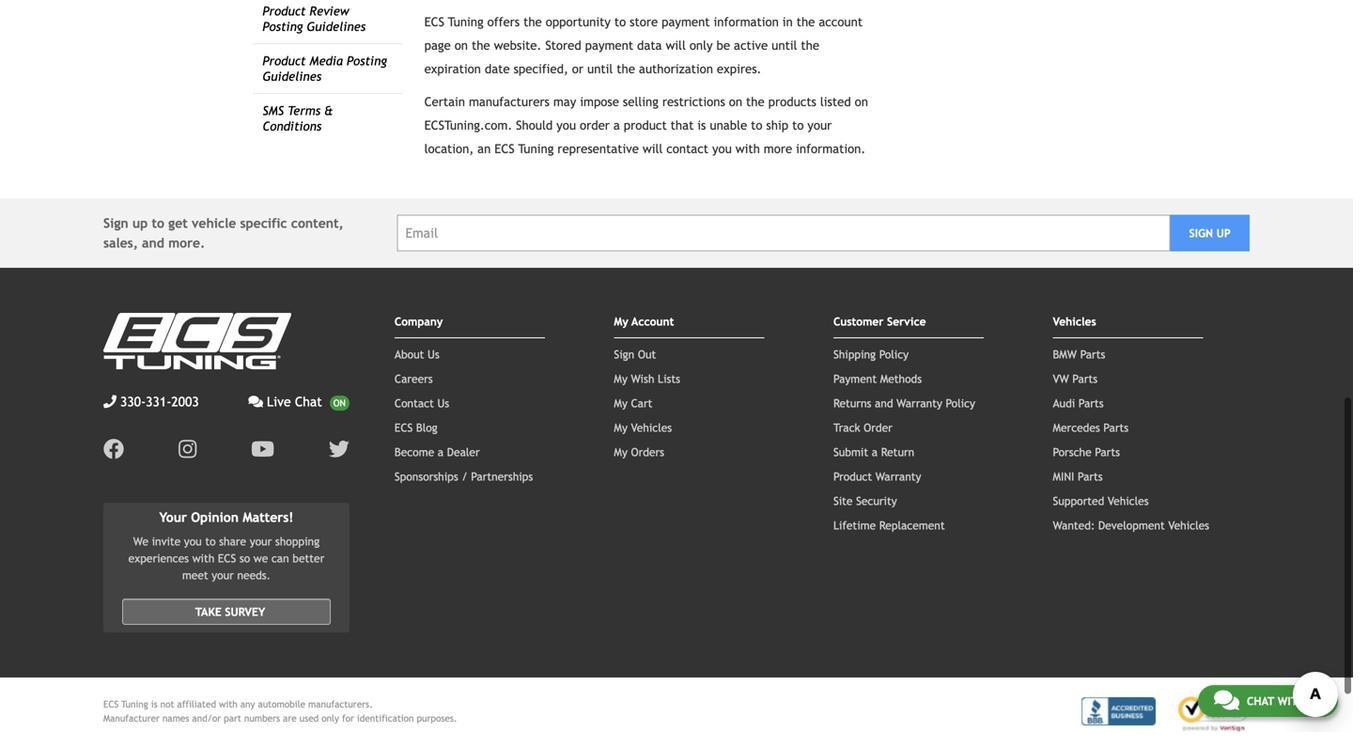 Task type: locate. For each thing, give the bounding box(es) containing it.
numbers
[[244, 713, 280, 724]]

1 horizontal spatial up
[[1217, 227, 1231, 240]]

0 horizontal spatial is
[[151, 699, 158, 710]]

ecs tuning is not affiliated with any automobile manufacturers. manufacturer names and/or part numbers are used only for identification purposes.
[[103, 699, 457, 724]]

0 horizontal spatial you
[[184, 535, 202, 548]]

product left review
[[263, 4, 306, 19]]

your right meet
[[212, 569, 234, 582]]

on inside ecs tuning offers the opportunity to store payment information in the account page on the website. stored payment data will only be active until the expiration date specified, or until the authorization expires.
[[455, 38, 468, 53]]

0 horizontal spatial comments image
[[248, 395, 263, 409]]

used
[[300, 713, 319, 724]]

1 vertical spatial you
[[712, 142, 732, 156]]

payment down opportunity
[[585, 38, 634, 53]]

parts up mercedes parts 'link'
[[1079, 397, 1104, 410]]

lists
[[658, 372, 681, 386]]

0 vertical spatial us
[[428, 348, 440, 361]]

tuning up page
[[448, 15, 484, 29]]

phone image
[[103, 395, 117, 409]]

tuning for ecs tuning offers the opportunity to store payment information in the account page on the website. stored payment data will only be active until the expiration date specified, or until the authorization expires.
[[448, 15, 484, 29]]

is inside certain manufacturers may impose selling restrictions on the products listed on ecstuning.com. should you order a product that is unable to ship to your location, an ecs tuning representative will contact you with more information.
[[698, 118, 706, 133]]

my for my cart
[[614, 397, 628, 410]]

1 horizontal spatial payment
[[662, 15, 710, 29]]

warranty down the methods
[[897, 397, 943, 410]]

1 vertical spatial payment
[[585, 38, 634, 53]]

in
[[783, 15, 793, 29]]

youtube logo image
[[251, 439, 274, 460]]

ecs blog link
[[395, 421, 438, 434]]

my orders
[[614, 446, 665, 459]]

1 horizontal spatial posting
[[347, 54, 387, 68]]

product left the media
[[263, 54, 306, 68]]

1 horizontal spatial only
[[690, 38, 713, 53]]

posting up product media posting guidelines link
[[263, 19, 303, 34]]

0 vertical spatial comments image
[[248, 395, 263, 409]]

order
[[864, 421, 893, 434]]

ecs up page
[[424, 15, 445, 29]]

0 horizontal spatial and
[[142, 236, 164, 251]]

only inside ecs tuning offers the opportunity to store payment information in the account page on the website. stored payment data will only be active until the expiration date specified, or until the authorization expires.
[[690, 38, 713, 53]]

sign inside sign up to get vehicle specific content, sales, and more.
[[103, 216, 128, 231]]

become
[[395, 446, 434, 459]]

comments image inside 'live chat' link
[[248, 395, 263, 409]]

1 horizontal spatial a
[[614, 118, 620, 133]]

1 vertical spatial us
[[438, 397, 449, 410]]

products
[[769, 95, 817, 109]]

will
[[666, 38, 686, 53], [643, 142, 663, 156]]

0 horizontal spatial only
[[322, 713, 339, 724]]

and inside sign up to get vehicle specific content, sales, and more.
[[142, 236, 164, 251]]

will up authorization
[[666, 38, 686, 53]]

1 horizontal spatial until
[[772, 38, 798, 53]]

experiences
[[128, 552, 189, 565]]

sign
[[103, 216, 128, 231], [1190, 227, 1214, 240], [614, 348, 635, 361]]

0 vertical spatial is
[[698, 118, 706, 133]]

guidelines up terms
[[263, 69, 322, 84]]

1 vertical spatial tuning
[[518, 142, 554, 156]]

330-331-2003
[[120, 394, 199, 409]]

vehicles up orders on the bottom left
[[631, 421, 672, 434]]

ecs left blog
[[395, 421, 413, 434]]

mini parts
[[1053, 470, 1103, 483]]

1 vertical spatial warranty
[[876, 470, 922, 483]]

the up website.
[[524, 15, 542, 29]]

0 vertical spatial policy
[[880, 348, 909, 361]]

up inside button
[[1217, 227, 1231, 240]]

audi
[[1053, 397, 1076, 410]]

1 vertical spatial will
[[643, 142, 663, 156]]

to left share at the bottom of the page
[[205, 535, 216, 548]]

parts right vw
[[1073, 372, 1098, 386]]

warranty
[[897, 397, 943, 410], [876, 470, 922, 483]]

submit a return
[[834, 446, 915, 459]]

vehicles up bmw parts
[[1053, 315, 1097, 328]]

porsche parts link
[[1053, 446, 1120, 459]]

up inside sign up to get vehicle specific content, sales, and more.
[[132, 216, 148, 231]]

review
[[310, 4, 349, 19]]

you right invite
[[184, 535, 202, 548]]

to left get
[[152, 216, 164, 231]]

tuning up 'manufacturer'
[[121, 699, 148, 710]]

ecs for ecs tuning offers the opportunity to store payment information in the account page on the website. stored payment data will only be active until the expiration date specified, or until the authorization expires.
[[424, 15, 445, 29]]

product down submit
[[834, 470, 872, 483]]

more.
[[168, 236, 205, 251]]

1 my from the top
[[614, 315, 629, 328]]

contact us link
[[395, 397, 449, 410]]

1 horizontal spatial your
[[250, 535, 272, 548]]

the right in
[[797, 15, 815, 29]]

/
[[462, 470, 468, 483]]

product
[[263, 4, 306, 19], [263, 54, 306, 68], [834, 470, 872, 483]]

impose
[[580, 95, 619, 109]]

parts down porsche parts link
[[1078, 470, 1103, 483]]

0 vertical spatial and
[[142, 236, 164, 251]]

1 vertical spatial until
[[587, 62, 613, 76]]

take survey button
[[122, 599, 331, 625]]

bmw parts
[[1053, 348, 1106, 361]]

1 horizontal spatial will
[[666, 38, 686, 53]]

instagram logo image
[[179, 439, 197, 460]]

0 horizontal spatial posting
[[263, 19, 303, 34]]

product for product review posting guidelines
[[263, 4, 306, 19]]

my wish lists link
[[614, 372, 681, 386]]

3 my from the top
[[614, 397, 628, 410]]

only down the manufacturers.
[[322, 713, 339, 724]]

posting for product review posting guidelines
[[263, 19, 303, 34]]

2 horizontal spatial tuning
[[518, 142, 554, 156]]

to inside sign up to get vehicle specific content, sales, and more.
[[152, 216, 164, 231]]

until
[[772, 38, 798, 53], [587, 62, 613, 76]]

2 vertical spatial product
[[834, 470, 872, 483]]

sponsorships / partnerships link
[[395, 470, 533, 483]]

a right the order
[[614, 118, 620, 133]]

0 vertical spatial you
[[557, 118, 576, 133]]

my wish lists
[[614, 372, 681, 386]]

my cart link
[[614, 397, 653, 410]]

Email email field
[[397, 215, 1171, 252]]

mini parts link
[[1053, 470, 1103, 483]]

on up the unable
[[729, 95, 743, 109]]

0 vertical spatial warranty
[[897, 397, 943, 410]]

live chat
[[267, 394, 322, 409]]

you
[[557, 118, 576, 133], [712, 142, 732, 156], [184, 535, 202, 548]]

2 my from the top
[[614, 372, 628, 386]]

0 vertical spatial payment
[[662, 15, 710, 29]]

parts right bmw
[[1081, 348, 1106, 361]]

content,
[[291, 216, 344, 231]]

0 vertical spatial will
[[666, 38, 686, 53]]

wanted:
[[1053, 519, 1095, 532]]

will inside certain manufacturers may impose selling restrictions on the products listed on ecstuning.com. should you order a product that is unable to ship to your location, an ecs tuning representative will contact you with more information.
[[643, 142, 663, 156]]

company
[[395, 315, 443, 328]]

parts up porsche parts link
[[1104, 421, 1129, 434]]

development
[[1099, 519, 1165, 532]]

2 vertical spatial your
[[212, 569, 234, 582]]

tuning for ecs tuning is not affiliated with any automobile manufacturers. manufacturer names and/or part numbers are used only for identification purposes.
[[121, 699, 148, 710]]

us inside chat with us link
[[1309, 695, 1323, 708]]

audi parts
[[1053, 397, 1104, 410]]

guidelines for media
[[263, 69, 322, 84]]

needs.
[[237, 569, 271, 582]]

1 vertical spatial guidelines
[[263, 69, 322, 84]]

2 horizontal spatial sign
[[1190, 227, 1214, 240]]

2 vertical spatial tuning
[[121, 699, 148, 710]]

parts down mercedes parts
[[1095, 446, 1120, 459]]

any
[[240, 699, 255, 710]]

the
[[524, 15, 542, 29], [797, 15, 815, 29], [472, 38, 490, 53], [801, 38, 820, 53], [617, 62, 635, 76], [746, 95, 765, 109]]

product media posting guidelines link
[[263, 54, 387, 84]]

4 my from the top
[[614, 421, 628, 434]]

comments image inside chat with us link
[[1214, 689, 1240, 712]]

posting inside product review posting guidelines
[[263, 19, 303, 34]]

ecs inside ecs tuning offers the opportunity to store payment information in the account page on the website. stored payment data will only be active until the expiration date specified, or until the authorization expires.
[[424, 15, 445, 29]]

up
[[132, 216, 148, 231], [1217, 227, 1231, 240]]

1 vertical spatial only
[[322, 713, 339, 724]]

a left return on the right bottom of the page
[[872, 446, 878, 459]]

0 horizontal spatial up
[[132, 216, 148, 231]]

1 vertical spatial chat
[[1247, 695, 1275, 708]]

twitter logo image
[[329, 439, 350, 460]]

payment
[[834, 372, 877, 386]]

take survey
[[195, 605, 265, 618]]

0 horizontal spatial on
[[455, 38, 468, 53]]

website.
[[494, 38, 542, 53]]

comments image left live
[[248, 395, 263, 409]]

2 horizontal spatial your
[[808, 118, 832, 133]]

ecs right "an"
[[495, 142, 515, 156]]

vw
[[1053, 372, 1069, 386]]

my left wish
[[614, 372, 628, 386]]

certain
[[424, 95, 465, 109]]

tuning inside the ecs tuning is not affiliated with any automobile manufacturers. manufacturer names and/or part numbers are used only for identification purposes.
[[121, 699, 148, 710]]

sponsorships / partnerships
[[395, 470, 533, 483]]

to inside ecs tuning offers the opportunity to store payment information in the account page on the website. stored payment data will only be active until the expiration date specified, or until the authorization expires.
[[615, 15, 626, 29]]

until right or
[[587, 62, 613, 76]]

to left the store
[[615, 15, 626, 29]]

1 vertical spatial is
[[151, 699, 158, 710]]

tuning down should
[[518, 142, 554, 156]]

returns and warranty policy link
[[834, 397, 976, 410]]

manufacturer
[[103, 713, 160, 724]]

and up "order"
[[875, 397, 893, 410]]

is left not
[[151, 699, 158, 710]]

posting inside 'product media posting guidelines'
[[347, 54, 387, 68]]

your inside certain manufacturers may impose selling restrictions on the products listed on ecstuning.com. should you order a product that is unable to ship to your location, an ecs tuning representative will contact you with more information.
[[808, 118, 832, 133]]

0 vertical spatial posting
[[263, 19, 303, 34]]

0 vertical spatial tuning
[[448, 15, 484, 29]]

ecs left so
[[218, 552, 236, 565]]

the up the unable
[[746, 95, 765, 109]]

1 vertical spatial posting
[[347, 54, 387, 68]]

supported
[[1053, 495, 1105, 508]]

sign out link
[[614, 348, 656, 361]]

and right sales,
[[142, 236, 164, 251]]

sms
[[263, 103, 284, 118]]

0 horizontal spatial a
[[438, 446, 444, 459]]

ecs inside the ecs tuning is not affiliated with any automobile manufacturers. manufacturer names and/or part numbers are used only for identification purposes.
[[103, 699, 119, 710]]

to
[[615, 15, 626, 29], [751, 118, 763, 133], [792, 118, 804, 133], [152, 216, 164, 231], [205, 535, 216, 548]]

a for company
[[438, 446, 444, 459]]

bmw parts link
[[1053, 348, 1106, 361]]

track
[[834, 421, 861, 434]]

porsche parts
[[1053, 446, 1120, 459]]

1 horizontal spatial and
[[875, 397, 893, 410]]

my left the cart on the left of the page
[[614, 397, 628, 410]]

manufacturers.
[[308, 699, 373, 710]]

until down in
[[772, 38, 798, 53]]

1 horizontal spatial policy
[[946, 397, 976, 410]]

will down product
[[643, 142, 663, 156]]

tuning inside ecs tuning offers the opportunity to store payment information in the account page on the website. stored payment data will only be active until the expiration date specified, or until the authorization expires.
[[448, 15, 484, 29]]

mercedes parts link
[[1053, 421, 1129, 434]]

security
[[856, 495, 897, 508]]

parts for mini parts
[[1078, 470, 1103, 483]]

sms terms & conditions link
[[263, 103, 333, 134]]

1 horizontal spatial tuning
[[448, 15, 484, 29]]

comments image for live
[[248, 395, 263, 409]]

your opinion matters!
[[159, 510, 294, 525]]

0 vertical spatial your
[[808, 118, 832, 133]]

0 horizontal spatial policy
[[880, 348, 909, 361]]

0 horizontal spatial will
[[643, 142, 663, 156]]

warranty down return on the right bottom of the page
[[876, 470, 922, 483]]

0 vertical spatial guidelines
[[307, 19, 366, 34]]

a left "dealer" on the left of the page
[[438, 446, 444, 459]]

wanted: development vehicles
[[1053, 519, 1210, 532]]

guidelines inside product review posting guidelines
[[307, 19, 366, 34]]

date
[[485, 62, 510, 76]]

my down my cart
[[614, 421, 628, 434]]

service
[[887, 315, 926, 328]]

guidelines
[[307, 19, 366, 34], [263, 69, 322, 84]]

2 vertical spatial us
[[1309, 695, 1323, 708]]

comments image
[[248, 395, 263, 409], [1214, 689, 1240, 712]]

payment
[[662, 15, 710, 29], [585, 38, 634, 53]]

sponsorships
[[395, 470, 458, 483]]

on right listed at top
[[855, 95, 868, 109]]

posting right the media
[[347, 54, 387, 68]]

an
[[478, 142, 491, 156]]

payment methods
[[834, 372, 922, 386]]

active
[[734, 38, 768, 53]]

ecs blog
[[395, 421, 438, 434]]

my left account
[[614, 315, 629, 328]]

my for my wish lists
[[614, 372, 628, 386]]

cart
[[631, 397, 653, 410]]

sign inside button
[[1190, 227, 1214, 240]]

ecs for ecs tuning is not affiliated with any automobile manufacturers. manufacturer names and/or part numbers are used only for identification purposes.
[[103, 699, 119, 710]]

you down may
[[557, 118, 576, 133]]

sign for sign up
[[1190, 227, 1214, 240]]

5 my from the top
[[614, 446, 628, 459]]

chat
[[295, 394, 322, 409], [1247, 695, 1275, 708]]

out
[[638, 348, 656, 361]]

should
[[516, 118, 553, 133]]

product inside product review posting guidelines
[[263, 4, 306, 19]]

1 horizontal spatial is
[[698, 118, 706, 133]]

2 horizontal spatial a
[[872, 446, 878, 459]]

with inside the ecs tuning is not affiliated with any automobile manufacturers. manufacturer names and/or part numbers are used only for identification purposes.
[[219, 699, 238, 710]]

0 horizontal spatial sign
[[103, 216, 128, 231]]

only left the be
[[690, 38, 713, 53]]

0 vertical spatial only
[[690, 38, 713, 53]]

your up information. at the right top of the page
[[808, 118, 832, 133]]

is inside the ecs tuning is not affiliated with any automobile manufacturers. manufacturer names and/or part numbers are used only for identification purposes.
[[151, 699, 158, 710]]

1 vertical spatial comments image
[[1214, 689, 1240, 712]]

2 vertical spatial you
[[184, 535, 202, 548]]

sales,
[[103, 236, 138, 251]]

the down account
[[801, 38, 820, 53]]

guidelines down review
[[307, 19, 366, 34]]

bmw
[[1053, 348, 1077, 361]]

ecs up 'manufacturer'
[[103, 699, 119, 710]]

you down the unable
[[712, 142, 732, 156]]

is right that
[[698, 118, 706, 133]]

comments image left chat with us
[[1214, 689, 1240, 712]]

1 horizontal spatial on
[[729, 95, 743, 109]]

product inside 'product media posting guidelines'
[[263, 54, 306, 68]]

offers
[[487, 15, 520, 29]]

1 horizontal spatial comments image
[[1214, 689, 1240, 712]]

your up we
[[250, 535, 272, 548]]

1 horizontal spatial sign
[[614, 348, 635, 361]]

1 vertical spatial and
[[875, 397, 893, 410]]

contact us
[[395, 397, 449, 410]]

on right page
[[455, 38, 468, 53]]

0 vertical spatial product
[[263, 4, 306, 19]]

payment right the store
[[662, 15, 710, 29]]

0 vertical spatial chat
[[295, 394, 322, 409]]

ecs inside we invite you to share your shopping experiences with ecs so we can better meet your needs.
[[218, 552, 236, 565]]

1 vertical spatial product
[[263, 54, 306, 68]]

0 horizontal spatial tuning
[[121, 699, 148, 710]]

guidelines inside 'product media posting guidelines'
[[263, 69, 322, 84]]

or
[[572, 62, 584, 76]]

replacement
[[880, 519, 945, 532]]

my left orders on the bottom left
[[614, 446, 628, 459]]



Task type: vqa. For each thing, say whether or not it's contained in the screenshot.
2nd white image Delete icon
no



Task type: describe. For each thing, give the bounding box(es) containing it.
1 horizontal spatial chat
[[1247, 695, 1275, 708]]

product for product media posting guidelines
[[263, 54, 306, 68]]

330-331-2003 link
[[103, 392, 199, 412]]

comments image for chat
[[1214, 689, 1240, 712]]

part
[[224, 713, 241, 724]]

may
[[553, 95, 576, 109]]

terms
[[288, 103, 321, 118]]

product warranty
[[834, 470, 922, 483]]

conditions
[[263, 119, 322, 134]]

get
[[168, 216, 188, 231]]

product for product warranty
[[834, 470, 872, 483]]

dealer
[[447, 446, 480, 459]]

about us link
[[395, 348, 440, 361]]

survey
[[225, 605, 265, 618]]

more
[[764, 142, 793, 156]]

will inside ecs tuning offers the opportunity to store payment information in the account page on the website. stored payment data will only be active until the expiration date specified, or until the authorization expires.
[[666, 38, 686, 53]]

product media posting guidelines
[[263, 54, 387, 84]]

a for customer service
[[872, 446, 878, 459]]

ecs tuning image
[[103, 313, 291, 370]]

contact
[[667, 142, 709, 156]]

listed
[[820, 95, 851, 109]]

order
[[580, 118, 610, 133]]

up for sign up to get vehicle specific content, sales, and more.
[[132, 216, 148, 231]]

return
[[881, 446, 915, 459]]

parts for mercedes parts
[[1104, 421, 1129, 434]]

parts for porsche parts
[[1095, 446, 1120, 459]]

opportunity
[[546, 15, 611, 29]]

restrictions
[[663, 95, 725, 109]]

identification
[[357, 713, 414, 724]]

submit
[[834, 446, 869, 459]]

parts for vw parts
[[1073, 372, 1098, 386]]

0 horizontal spatial payment
[[585, 38, 634, 53]]

live
[[267, 394, 291, 409]]

to left ship
[[751, 118, 763, 133]]

payment methods link
[[834, 372, 922, 386]]

us for about us
[[428, 348, 440, 361]]

sign up button
[[1171, 215, 1250, 252]]

sign for sign out
[[614, 348, 635, 361]]

parts for audi parts
[[1079, 397, 1104, 410]]

audi parts link
[[1053, 397, 1104, 410]]

you inside we invite you to share your shopping experiences with ecs so we can better meet your needs.
[[184, 535, 202, 548]]

and/or
[[192, 713, 221, 724]]

product
[[624, 118, 667, 133]]

vehicle
[[192, 216, 236, 231]]

can
[[272, 552, 289, 565]]

site security link
[[834, 495, 897, 508]]

to right ship
[[792, 118, 804, 133]]

1 vertical spatial your
[[250, 535, 272, 548]]

for
[[342, 713, 354, 724]]

customer
[[834, 315, 884, 328]]

ecs inside certain manufacturers may impose selling restrictions on the products listed on ecstuning.com. should you order a product that is unable to ship to your location, an ecs tuning representative will contact you with more information.
[[495, 142, 515, 156]]

only inside the ecs tuning is not affiliated with any automobile manufacturers. manufacturer names and/or part numbers are used only for identification purposes.
[[322, 713, 339, 724]]

vehicles up wanted: development vehicles link
[[1108, 495, 1149, 508]]

contact
[[395, 397, 434, 410]]

meet
[[182, 569, 208, 582]]

my for my account
[[614, 315, 629, 328]]

0 horizontal spatial your
[[212, 569, 234, 582]]

ecstuning.com.
[[424, 118, 512, 133]]

porsche
[[1053, 446, 1092, 459]]

lifetime replacement
[[834, 519, 945, 532]]

information
[[714, 15, 779, 29]]

the up selling
[[617, 62, 635, 76]]

unable
[[710, 118, 747, 133]]

2 horizontal spatial on
[[855, 95, 868, 109]]

we
[[133, 535, 149, 548]]

facebook logo image
[[103, 439, 124, 460]]

media
[[310, 54, 343, 68]]

mercedes parts
[[1053, 421, 1129, 434]]

my for my vehicles
[[614, 421, 628, 434]]

affiliated
[[177, 699, 216, 710]]

guidelines for review
[[307, 19, 366, 34]]

with inside we invite you to share your shopping experiences with ecs so we can better meet your needs.
[[192, 552, 215, 565]]

tuning inside certain manufacturers may impose selling restrictions on the products listed on ecstuning.com. should you order a product that is unable to ship to your location, an ecs tuning representative will contact you with more information.
[[518, 142, 554, 156]]

blog
[[416, 421, 438, 434]]

share
[[219, 535, 246, 548]]

the inside certain manufacturers may impose selling restrictions on the products listed on ecstuning.com. should you order a product that is unable to ship to your location, an ecs tuning representative will contact you with more information.
[[746, 95, 765, 109]]

a inside certain manufacturers may impose selling restrictions on the products listed on ecstuning.com. should you order a product that is unable to ship to your location, an ecs tuning representative will contact you with more information.
[[614, 118, 620, 133]]

the up date
[[472, 38, 490, 53]]

1 horizontal spatial you
[[557, 118, 576, 133]]

automobile
[[258, 699, 305, 710]]

my account
[[614, 315, 674, 328]]

product warranty link
[[834, 470, 922, 483]]

product review posting guidelines
[[263, 4, 366, 34]]

representative
[[558, 142, 639, 156]]

sms terms & conditions
[[263, 103, 333, 134]]

information.
[[796, 142, 866, 156]]

expires.
[[717, 62, 762, 76]]

better
[[293, 552, 325, 565]]

posting for product media posting guidelines
[[347, 54, 387, 68]]

2 horizontal spatial you
[[712, 142, 732, 156]]

my vehicles link
[[614, 421, 672, 434]]

are
[[283, 713, 297, 724]]

ship
[[766, 118, 789, 133]]

site
[[834, 495, 853, 508]]

so
[[240, 552, 250, 565]]

1 vertical spatial policy
[[946, 397, 976, 410]]

ecs tuning offers the opportunity to store payment information in the account page on the website. stored payment data will only be active until the expiration date specified, or until the authorization expires.
[[424, 15, 863, 76]]

selling
[[623, 95, 659, 109]]

opinion
[[191, 510, 239, 525]]

sign for sign up to get vehicle specific content, sales, and more.
[[103, 216, 128, 231]]

to inside we invite you to share your shopping experiences with ecs so we can better meet your needs.
[[205, 535, 216, 548]]

0 horizontal spatial until
[[587, 62, 613, 76]]

track order link
[[834, 421, 893, 434]]

specified,
[[514, 62, 569, 76]]

my for my orders
[[614, 446, 628, 459]]

with inside certain manufacturers may impose selling restrictions on the products listed on ecstuning.com. should you order a product that is unable to ship to your location, an ecs tuning representative will contact you with more information.
[[736, 142, 760, 156]]

partnerships
[[471, 470, 533, 483]]

sign up to get vehicle specific content, sales, and more.
[[103, 216, 344, 251]]

we
[[254, 552, 268, 565]]

parts for bmw parts
[[1081, 348, 1106, 361]]

become a dealer link
[[395, 446, 480, 459]]

ecs for ecs blog
[[395, 421, 413, 434]]

331-
[[146, 394, 171, 409]]

vehicles right development
[[1169, 519, 1210, 532]]

names
[[162, 713, 189, 724]]

0 vertical spatial until
[[772, 38, 798, 53]]

up for sign up
[[1217, 227, 1231, 240]]

stored
[[545, 38, 582, 53]]

us for contact us
[[438, 397, 449, 410]]

0 horizontal spatial chat
[[295, 394, 322, 409]]

matters!
[[243, 510, 294, 525]]

chat with us
[[1247, 695, 1323, 708]]



